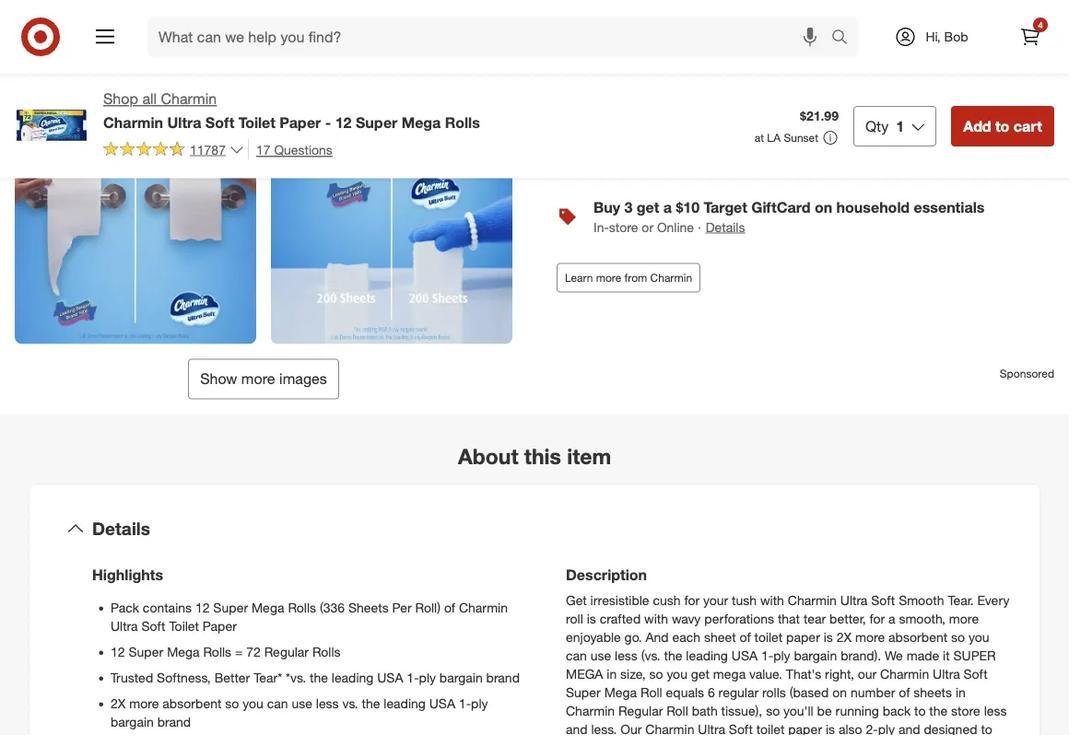Task type: vqa. For each thing, say whether or not it's contained in the screenshot.
Smooth
yes



Task type: describe. For each thing, give the bounding box(es) containing it.
charmin up tear
[[788, 593, 837, 609]]

show more images
[[200, 370, 327, 388]]

trusted softness, better tear* *vs. the leading usa 1-ply bargain brand
[[111, 670, 520, 686]]

mega
[[713, 666, 746, 683]]

show more images button
[[188, 359, 339, 400]]

1- inside description get irresistible cush for your tush with charmin ultra soft smooth tear. every roll is crafted with wavy perforations that tear better, for a smooth, more enjoyable go. and each sheet of toilet paper is 2x more absorbent so you can use less (vs. the leading usa 1-ply bargain brand). we made it super mega in size, so you get mega value. that's right, our charmin ultra soft super mega roll equals 6 regular rolls (based on number of sheets in charmin regular roll bath tissue), so you'll be running back to the store less and less. our charmin ultra soft toilet paper is also 2-ply and desi
[[761, 648, 774, 664]]

0 vertical spatial paper
[[786, 630, 820, 646]]

super up "trusted" on the bottom of page
[[129, 644, 163, 660]]

target inside buy 3 get a $10 target giftcard on household essentials in-store or online ∙ details
[[704, 199, 748, 217]]

mega inside shop all charmin charmin ultra soft toilet paper - 12 super mega rolls
[[402, 113, 441, 131]]

you'll
[[784, 703, 814, 719]]

can inside description get irresistible cush for your tush with charmin ultra soft smooth tear. every roll is crafted with wavy perforations that tear better, for a smooth, more enjoyable go. and each sheet of toilet paper is 2x more absorbent so you can use less (vs. the leading usa 1-ply bargain brand). we made it super mega in size, so you get mega value. that's right, our charmin ultra soft super mega roll equals 6 regular rolls (based on number of sheets in charmin regular roll bath tissue), so you'll be running back to the store less and less. our charmin ultra soft toilet paper is also 2-ply and desi
[[566, 648, 587, 664]]

∙
[[698, 219, 701, 235]]

charmin ultra soft toilet paper, 4 of 13 image
[[271, 0, 513, 88]]

pack
[[111, 600, 139, 616]]

equals
[[666, 685, 704, 701]]

your
[[703, 593, 728, 609]]

mega inside description get irresistible cush for your tush with charmin ultra soft smooth tear. every roll is crafted with wavy perforations that tear better, for a smooth, more enjoyable go. and each sheet of toilet paper is 2x more absorbent so you can use less (vs. the leading usa 1-ply bargain brand). we made it super mega in size, so you get mega value. that's right, our charmin ultra soft super mega roll equals 6 regular rolls (based on number of sheets in charmin regular roll bath tissue), so you'll be running back to the store less and less. our charmin ultra soft toilet paper is also 2-ply and desi
[[604, 685, 637, 701]]

image of charmin ultra soft toilet paper - 12 super mega rolls image
[[15, 88, 88, 162]]

12 inside pack contains 12 super mega rolls (336 sheets per roll) of charmin ultra soft toilet paper
[[195, 600, 210, 616]]

ultra up better,
[[840, 593, 868, 609]]

images
[[279, 370, 327, 388]]

bargain inside description get irresistible cush for your tush with charmin ultra soft smooth tear. every roll is crafted with wavy perforations that tear better, for a smooth, more enjoyable go. and each sheet of toilet paper is 2x more absorbent so you can use less (vs. the leading usa 1-ply bargain brand). we made it super mega in size, so you get mega value. that's right, our charmin ultra soft super mega roll equals 6 regular rolls (based on number of sheets in charmin regular roll bath tissue), so you'll be running back to the store less and less. our charmin ultra soft toilet paper is also 2-ply and desi
[[794, 648, 837, 664]]

smooth
[[899, 593, 944, 609]]

cart for add to cart "button" to the bottom
[[1014, 117, 1043, 135]]

0 vertical spatial to
[[820, 40, 834, 58]]

regular inside description get irresistible cush for your tush with charmin ultra soft smooth tear. every roll is crafted with wavy perforations that tear better, for a smooth, more enjoyable go. and each sheet of toilet paper is 2x more absorbent so you can use less (vs. the leading usa 1-ply bargain brand). we made it super mega in size, so you get mega value. that's right, our charmin ultra soft super mega roll equals 6 regular rolls (based on number of sheets in charmin regular roll bath tissue), so you'll be running back to the store less and less. our charmin ultra soft toilet paper is also 2-ply and desi
[[619, 703, 663, 719]]

ultra down bath
[[698, 722, 725, 736]]

add to cart for the topmost add to cart "button"
[[787, 40, 867, 58]]

What can we help you find? suggestions appear below search field
[[147, 17, 836, 57]]

2-
[[866, 722, 878, 736]]

1 vertical spatial toilet
[[757, 722, 785, 736]]

tear
[[804, 611, 826, 627]]

number
[[851, 685, 895, 701]]

buy 3 get a $10 target giftcard on household essentials link
[[594, 199, 985, 217]]

2x inside description get irresistible cush for your tush with charmin ultra soft smooth tear. every roll is crafted with wavy perforations that tear better, for a smooth, more enjoyable go. and each sheet of toilet paper is 2x more absorbent so you can use less (vs. the leading usa 1-ply bargain brand). we made it super mega in size, so you get mega value. that's right, our charmin ultra soft super mega roll equals 6 regular rolls (based on number of sheets in charmin regular roll bath tissue), so you'll be running back to the store less and less. our charmin ultra soft toilet paper is also 2-ply and desi
[[837, 630, 852, 646]]

(336
[[320, 600, 345, 616]]

so down (vs.
[[649, 666, 663, 683]]

on inside description get irresistible cush for your tush with charmin ultra soft smooth tear. every roll is crafted with wavy perforations that tear better, for a smooth, more enjoyable go. and each sheet of toilet paper is 2x more absorbent so you can use less (vs. the leading usa 1-ply bargain brand). we made it super mega in size, so you get mega value. that's right, our charmin ultra soft super mega roll equals 6 regular rolls (based on number of sheets in charmin regular roll bath tissue), so you'll be running back to the store less and less. our charmin ultra soft toilet paper is also 2-ply and desi
[[833, 685, 847, 701]]

rolls
[[762, 685, 786, 701]]

more for show more images
[[241, 370, 275, 388]]

rolls left the =
[[203, 644, 231, 660]]

ultra inside pack contains 12 super mega rolls (336 sheets per roll) of charmin ultra soft toilet paper
[[111, 619, 138, 635]]

0 vertical spatial add to cart button
[[655, 29, 999, 70]]

store inside description get irresistible cush for your tush with charmin ultra soft smooth tear. every roll is crafted with wavy perforations that tear better, for a smooth, more enjoyable go. and each sheet of toilet paper is 2x more absorbent so you can use less (vs. the leading usa 1-ply bargain brand). we made it super mega in size, so you get mega value. that's right, our charmin ultra soft super mega roll equals 6 regular rolls (based on number of sheets in charmin regular roll bath tissue), so you'll be running back to the store less and less. our charmin ultra soft toilet paper is also 2-ply and desi
[[951, 703, 981, 719]]

1 vertical spatial add to cart button
[[951, 106, 1055, 146]]

1 horizontal spatial less
[[615, 648, 638, 664]]

from
[[625, 271, 647, 285]]

0 vertical spatial regular
[[264, 644, 309, 660]]

hi,
[[926, 29, 941, 45]]

rolls inside pack contains 12 super mega rolls (336 sheets per roll) of charmin ultra soft toilet paper
[[288, 600, 316, 616]]

$10
[[676, 199, 700, 217]]

4
[[1038, 19, 1043, 30]]

every
[[978, 593, 1010, 609]]

the down 'sheets'
[[930, 703, 948, 719]]

shop all charmin charmin ultra soft toilet paper - 12 super mega rolls
[[103, 90, 480, 131]]

(vs.
[[641, 648, 661, 664]]

bargain inside 2x more absorbent so you can use less vs. the leading usa 1-ply bargain brand
[[111, 714, 154, 731]]

store inside buy 3 get a $10 target giftcard on household essentials in-store or online ∙ details
[[609, 219, 638, 235]]

to inside description get irresistible cush for your tush with charmin ultra soft smooth tear. every roll is crafted with wavy perforations that tear better, for a smooth, more enjoyable go. and each sheet of toilet paper is 2x more absorbent so you can use less (vs. the leading usa 1-ply bargain brand). we made it super mega in size, so you get mega value. that's right, our charmin ultra soft super mega roll equals 6 regular rolls (based on number of sheets in charmin regular roll bath tissue), so you'll be running back to the store less and less. our charmin ultra soft toilet paper is also 2-ply and desi
[[915, 703, 926, 719]]

better,
[[830, 611, 866, 627]]

household
[[837, 199, 910, 217]]

this
[[524, 444, 561, 470]]

crafted
[[600, 611, 641, 627]]

2 horizontal spatial of
[[899, 685, 910, 701]]

charmin right our
[[646, 722, 695, 736]]

1 vertical spatial item
[[567, 444, 611, 470]]

deals element
[[557, 128, 1055, 248]]

bath
[[692, 703, 718, 719]]

6
[[708, 685, 715, 701]]

online
[[657, 219, 694, 235]]

$1
[[594, 140, 609, 158]]

rolls up trusted softness, better tear* *vs. the leading usa 1-ply bargain brand at left
[[312, 644, 341, 660]]

back
[[883, 703, 911, 719]]

usa inside 2x more absorbent so you can use less vs. the leading usa 1-ply bargain brand
[[429, 696, 455, 712]]

tear.
[[948, 593, 974, 609]]

on inside buy 3 get a $10 target giftcard on household essentials in-store or online ∙ details
[[815, 199, 833, 217]]

17 questions
[[256, 141, 333, 157]]

learn more from charmin
[[565, 271, 692, 285]]

learn
[[565, 271, 593, 285]]

12 inside shop all charmin charmin ultra soft toilet paper - 12 super mega rolls
[[335, 113, 352, 131]]

trusted
[[111, 670, 153, 686]]

enjoyable
[[566, 630, 621, 646]]

more for 2x more absorbent so you can use less vs. the leading usa 1-ply bargain brand
[[129, 696, 159, 712]]

super inside pack contains 12 super mega rolls (336 sheets per roll) of charmin ultra soft toilet paper
[[213, 600, 248, 616]]

qty 1
[[866, 117, 904, 135]]

11787
[[190, 141, 226, 157]]

$21.99
[[800, 108, 839, 124]]

in-
[[594, 219, 609, 235]]

add item
[[1001, 99, 1046, 113]]

or
[[642, 219, 654, 235]]

more down tear.
[[949, 611, 979, 627]]

soft down tissue),
[[729, 722, 753, 736]]

72
[[246, 644, 261, 660]]

details button
[[705, 217, 746, 237]]

image gallery element
[[15, 0, 513, 400]]

sheets
[[914, 685, 952, 701]]

that
[[778, 611, 800, 627]]

1 horizontal spatial in
[[956, 685, 966, 701]]

smooth,
[[899, 611, 946, 627]]

2 vertical spatial with
[[644, 611, 668, 627]]

all
[[142, 90, 157, 108]]

2 vertical spatial is
[[826, 722, 835, 736]]

paper inside shop all charmin charmin ultra soft toilet paper - 12 super mega rolls
[[280, 113, 321, 131]]

absorbent inside 2x more absorbent so you can use less vs. the leading usa 1-ply bargain brand
[[163, 696, 222, 712]]

1 vertical spatial you
[[667, 666, 688, 683]]

0 vertical spatial toilet
[[755, 630, 783, 646]]

item inside button
[[1025, 99, 1046, 113]]

giftcard
[[752, 199, 811, 217]]

right,
[[825, 666, 854, 683]]

ultra down it
[[933, 666, 960, 683]]

so down 'rolls'
[[766, 703, 780, 719]]

2x inside 2x more absorbent so you can use less vs. the leading usa 1-ply bargain brand
[[111, 696, 126, 712]]

bob
[[945, 29, 968, 45]]

learn more from charmin button
[[557, 263, 701, 293]]

less.
[[591, 722, 617, 736]]

of inside pack contains 12 super mega rolls (336 sheets per roll) of charmin ultra soft toilet paper
[[444, 600, 455, 616]]

1 vertical spatial for
[[870, 611, 885, 627]]

2 horizontal spatial less
[[984, 703, 1007, 719]]

*vs.
[[286, 670, 306, 686]]

$1 off with target circle
[[594, 140, 758, 158]]

search button
[[823, 17, 867, 61]]

toilet inside pack contains 12 super mega rolls (336 sheets per roll) of charmin ultra soft toilet paper
[[169, 619, 199, 635]]

show
[[200, 370, 237, 388]]

0 vertical spatial you
[[969, 630, 990, 646]]

0 horizontal spatial leading
[[332, 670, 374, 686]]

search
[[823, 30, 867, 48]]

buy
[[594, 199, 620, 217]]

1 horizontal spatial bargain
[[440, 670, 483, 686]]

0 horizontal spatial usa
[[377, 670, 403, 686]]

ultra inside shop all charmin charmin ultra soft toilet paper - 12 super mega rolls
[[167, 113, 201, 131]]

can inside 2x more absorbent so you can use less vs. the leading usa 1-ply bargain brand
[[267, 696, 288, 712]]

buy 3 get a $10 target giftcard on household essentials in-store or online ∙ details
[[594, 199, 985, 235]]

contains
[[143, 600, 192, 616]]

0 horizontal spatial roll
[[641, 685, 662, 701]]

2x more absorbent so you can use less vs. the leading usa 1-ply bargain brand
[[111, 696, 488, 731]]

add item button
[[976, 92, 1055, 121]]

our
[[621, 722, 642, 736]]

toilet inside shop all charmin charmin ultra soft toilet paper - 12 super mega rolls
[[239, 113, 276, 131]]

essentials
[[914, 199, 985, 217]]

pack contains 12 super mega rolls (336 sheets per roll) of charmin ultra soft toilet paper
[[111, 600, 508, 635]]

roll
[[566, 611, 583, 627]]

17 questions link
[[248, 139, 333, 160]]

sheets
[[348, 600, 389, 616]]

charmin ultra soft toilet paper, 3 of 13 image
[[15, 0, 256, 88]]

2 vertical spatial 12
[[111, 644, 125, 660]]



Task type: locate. For each thing, give the bounding box(es) containing it.
charmin inside pack contains 12 super mega rolls (336 sheets per roll) of charmin ultra soft toilet paper
[[459, 600, 508, 616]]

ultra down pack on the left bottom of page
[[111, 619, 138, 635]]

super down mega
[[566, 685, 601, 701]]

2x
[[837, 630, 852, 646], [111, 696, 126, 712]]

absorbent inside description get irresistible cush for your tush with charmin ultra soft smooth tear. every roll is crafted with wavy perforations that tear better, for a smooth, more enjoyable go. and each sheet of toilet paper is 2x more absorbent so you can use less (vs. the leading usa 1-ply bargain brand). we made it super mega in size, so you get mega value. that's right, our charmin ultra soft super mega roll equals 6 regular rolls (based on number of sheets in charmin regular roll bath tissue), so you'll be running back to the store less and less. our charmin ultra soft toilet paper is also 2-ply and desi
[[889, 630, 948, 646]]

is down tear
[[824, 630, 833, 646]]

0 horizontal spatial of
[[444, 600, 455, 616]]

cart up $21.99
[[838, 40, 867, 58]]

leading inside description get irresistible cush for your tush with charmin ultra soft smooth tear. every roll is crafted with wavy perforations that tear better, for a smooth, more enjoyable go. and each sheet of toilet paper is 2x more absorbent so you can use less (vs. the leading usa 1-ply bargain brand). we made it super mega in size, so you get mega value. that's right, our charmin ultra soft super mega roll equals 6 regular rolls (based on number of sheets in charmin regular roll bath tissue), so you'll be running back to the store less and less. our charmin ultra soft toilet paper is also 2-ply and desi
[[686, 648, 728, 664]]

0 vertical spatial leading
[[686, 648, 728, 664]]

to
[[820, 40, 834, 58], [996, 117, 1010, 135], [915, 703, 926, 719]]

charmin right all at the left
[[161, 90, 217, 108]]

with inside deals element
[[636, 140, 665, 158]]

1 vertical spatial cart
[[1014, 117, 1043, 135]]

use inside description get irresistible cush for your tush with charmin ultra soft smooth tear. every roll is crafted with wavy perforations that tear better, for a smooth, more enjoyable go. and each sheet of toilet paper is 2x more absorbent so you can use less (vs. the leading usa 1-ply bargain brand). we made it super mega in size, so you get mega value. that's right, our charmin ultra soft super mega roll equals 6 regular rolls (based on number of sheets in charmin regular roll bath tissue), so you'll be running back to the store less and less. our charmin ultra soft toilet paper is also 2-ply and desi
[[591, 648, 611, 664]]

description get irresistible cush for your tush with charmin ultra soft smooth tear. every roll is crafted with wavy perforations that tear better, for a smooth, more enjoyable go. and each sheet of toilet paper is 2x more absorbent so you can use less (vs. the leading usa 1-ply bargain brand). we made it super mega in size, so you get mega value. that's right, our charmin ultra soft super mega roll equals 6 regular rolls (based on number of sheets in charmin regular roll bath tissue), so you'll be running back to the store less and less. our charmin ultra soft toilet paper is also 2-ply and desi
[[566, 566, 1010, 736]]

1 vertical spatial 1-
[[407, 670, 419, 686]]

at la sunset
[[755, 131, 818, 145]]

1 horizontal spatial 12
[[195, 600, 210, 616]]

paper down you'll
[[788, 722, 822, 736]]

paper up 12 super mega rolls = 72 regular rolls
[[203, 619, 237, 635]]

vs.
[[342, 696, 358, 712]]

11787 link
[[103, 139, 244, 162]]

0 horizontal spatial can
[[267, 696, 288, 712]]

mega down size,
[[604, 685, 637, 701]]

for right better,
[[870, 611, 885, 627]]

highlights
[[92, 566, 163, 584]]

charmin ultra soft toilet paper, 6 of 13 image
[[271, 103, 513, 344]]

roll down equals
[[667, 703, 688, 719]]

2 and from the left
[[899, 722, 921, 736]]

0 horizontal spatial brand
[[157, 714, 191, 731]]

qty
[[866, 117, 889, 135]]

a
[[664, 199, 672, 217], [889, 611, 896, 627]]

0 vertical spatial item
[[1025, 99, 1046, 113]]

bargain up that's
[[794, 648, 837, 664]]

paper
[[280, 113, 321, 131], [203, 619, 237, 635]]

0 vertical spatial a
[[664, 199, 672, 217]]

details right "∙"
[[706, 219, 745, 235]]

1 horizontal spatial to
[[915, 703, 926, 719]]

1 horizontal spatial add
[[963, 117, 991, 135]]

running
[[836, 703, 879, 719]]

1 vertical spatial paper
[[203, 619, 237, 635]]

cart for the topmost add to cart "button"
[[838, 40, 867, 58]]

to down 'sheets'
[[915, 703, 926, 719]]

soft down contains
[[141, 619, 165, 635]]

1 vertical spatial of
[[740, 630, 751, 646]]

paper up the questions
[[280, 113, 321, 131]]

our
[[858, 666, 877, 683]]

circle
[[717, 140, 758, 158]]

tissue),
[[721, 703, 763, 719]]

the right vs.
[[362, 696, 380, 712]]

also
[[839, 722, 862, 736]]

can down tear*
[[267, 696, 288, 712]]

less down super
[[984, 703, 1007, 719]]

0 horizontal spatial 1-
[[407, 670, 419, 686]]

regular up *vs.
[[264, 644, 309, 660]]

get
[[637, 199, 659, 217], [691, 666, 710, 683]]

get inside buy 3 get a $10 target giftcard on household essentials in-store or online ∙ details
[[637, 199, 659, 217]]

0 vertical spatial 2x
[[837, 630, 852, 646]]

1 vertical spatial to
[[996, 117, 1010, 135]]

you inside 2x more absorbent so you can use less vs. the leading usa 1-ply bargain brand
[[243, 696, 263, 712]]

soft inside shop all charmin charmin ultra soft toilet paper - 12 super mega rolls
[[205, 113, 235, 131]]

0 vertical spatial in
[[607, 666, 617, 683]]

2 horizontal spatial bargain
[[794, 648, 837, 664]]

can
[[566, 648, 587, 664], [267, 696, 288, 712]]

soft up "11787"
[[205, 113, 235, 131]]

0 vertical spatial add
[[787, 40, 815, 58]]

0 horizontal spatial 12
[[111, 644, 125, 660]]

absorbent down smooth,
[[889, 630, 948, 646]]

0 vertical spatial of
[[444, 600, 455, 616]]

la
[[767, 131, 781, 145]]

target up details button
[[704, 199, 748, 217]]

add to cart
[[787, 40, 867, 58], [963, 117, 1043, 135]]

toilet down you'll
[[757, 722, 785, 736]]

0 vertical spatial bargain
[[794, 648, 837, 664]]

1 vertical spatial regular
[[619, 703, 663, 719]]

0 vertical spatial is
[[587, 611, 596, 627]]

1 horizontal spatial and
[[899, 722, 921, 736]]

leading
[[686, 648, 728, 664], [332, 670, 374, 686], [384, 696, 426, 712]]

leading right vs.
[[384, 696, 426, 712]]

add to cart down add item
[[963, 117, 1043, 135]]

you up equals
[[667, 666, 688, 683]]

charmin up less.
[[566, 703, 615, 719]]

a inside buy 3 get a $10 target giftcard on household essentials in-store or online ∙ details
[[664, 199, 672, 217]]

usa
[[732, 648, 758, 664], [377, 670, 403, 686], [429, 696, 455, 712]]

0 horizontal spatial for
[[684, 593, 700, 609]]

use inside 2x more absorbent so you can use less vs. the leading usa 1-ply bargain brand
[[292, 696, 312, 712]]

1 horizontal spatial get
[[691, 666, 710, 683]]

0 horizontal spatial absorbent
[[163, 696, 222, 712]]

charmin ultra soft toilet paper, 5 of 13 image
[[15, 103, 256, 344]]

2 vertical spatial bargain
[[111, 714, 154, 731]]

0 vertical spatial roll
[[641, 685, 662, 701]]

0 vertical spatial add to cart
[[787, 40, 867, 58]]

add right 1
[[963, 117, 991, 135]]

add to cart button
[[655, 29, 999, 70], [951, 106, 1055, 146]]

1 vertical spatial with
[[760, 593, 784, 609]]

1 vertical spatial 2x
[[111, 696, 126, 712]]

more inside 2x more absorbent so you can use less vs. the leading usa 1-ply bargain brand
[[129, 696, 159, 712]]

3
[[625, 199, 633, 217]]

add to cart for add to cart "button" to the bottom
[[963, 117, 1043, 135]]

1 horizontal spatial a
[[889, 611, 896, 627]]

item down 4 link
[[1025, 99, 1046, 113]]

tush
[[732, 593, 757, 609]]

less up size,
[[615, 648, 638, 664]]

brand inside 2x more absorbent so you can use less vs. the leading usa 1-ply bargain brand
[[157, 714, 191, 731]]

1 vertical spatial toilet
[[169, 619, 199, 635]]

the right (vs.
[[664, 648, 683, 664]]

more inside image gallery element
[[241, 370, 275, 388]]

0 vertical spatial cart
[[838, 40, 867, 58]]

1 horizontal spatial absorbent
[[889, 630, 948, 646]]

(based
[[790, 685, 829, 701]]

0 horizontal spatial less
[[316, 696, 339, 712]]

1 horizontal spatial toilet
[[239, 113, 276, 131]]

add for add to cart "button" to the bottom
[[963, 117, 991, 135]]

leading up vs.
[[332, 670, 374, 686]]

usa inside description get irresistible cush for your tush with charmin ultra soft smooth tear. every roll is crafted with wavy perforations that tear better, for a smooth, more enjoyable go. and each sheet of toilet paper is 2x more absorbent so you can use less (vs. the leading usa 1-ply bargain brand). we made it super mega in size, so you get mega value. that's right, our charmin ultra soft super mega roll equals 6 regular rolls (based on number of sheets in charmin regular roll bath tissue), so you'll be running back to the store less and less. our charmin ultra soft toilet paper is also 2-ply and desi
[[732, 648, 758, 664]]

details up highlights
[[92, 518, 150, 539]]

soft
[[205, 113, 235, 131], [871, 593, 895, 609], [141, 619, 165, 635], [964, 666, 988, 683], [729, 722, 753, 736]]

rolls down what can we help you find? suggestions appear below 'search box'
[[445, 113, 480, 131]]

absorbent down softness, at bottom left
[[163, 696, 222, 712]]

target left circle
[[669, 140, 713, 158]]

ply
[[774, 648, 790, 664], [419, 670, 436, 686], [471, 696, 488, 712], [878, 722, 895, 736]]

mega up softness, at bottom left
[[167, 644, 200, 660]]

0 horizontal spatial store
[[609, 219, 638, 235]]

0 vertical spatial can
[[566, 648, 587, 664]]

use down *vs.
[[292, 696, 312, 712]]

hi, bob
[[926, 29, 968, 45]]

0 horizontal spatial a
[[664, 199, 672, 217]]

we
[[885, 648, 903, 664]]

super inside shop all charmin charmin ultra soft toilet paper - 12 super mega rolls
[[356, 113, 398, 131]]

0 vertical spatial get
[[637, 199, 659, 217]]

use
[[591, 648, 611, 664], [292, 696, 312, 712]]

soft down super
[[964, 666, 988, 683]]

get up or
[[637, 199, 659, 217]]

0 horizontal spatial regular
[[264, 644, 309, 660]]

roll down size,
[[641, 685, 662, 701]]

a left smooth,
[[889, 611, 896, 627]]

regular
[[264, 644, 309, 660], [619, 703, 663, 719]]

0 vertical spatial 12
[[335, 113, 352, 131]]

0 horizontal spatial use
[[292, 696, 312, 712]]

2 vertical spatial to
[[915, 703, 926, 719]]

add inside add item button
[[1001, 99, 1022, 113]]

store down 'sheets'
[[951, 703, 981, 719]]

mega up 72
[[252, 600, 284, 616]]

1 horizontal spatial add to cart
[[963, 117, 1043, 135]]

details inside buy 3 get a $10 target giftcard on household essentials in-store or online ∙ details
[[706, 219, 745, 235]]

2 horizontal spatial leading
[[686, 648, 728, 664]]

more for learn more from charmin
[[596, 271, 622, 285]]

with up and
[[644, 611, 668, 627]]

at
[[755, 131, 764, 145]]

item
[[1025, 99, 1046, 113], [567, 444, 611, 470]]

0 vertical spatial for
[[684, 593, 700, 609]]

bargain down roll)
[[440, 670, 483, 686]]

is down the be
[[826, 722, 835, 736]]

more right show
[[241, 370, 275, 388]]

1- inside 2x more absorbent so you can use less vs. the leading usa 1-ply bargain brand
[[459, 696, 471, 712]]

so down better
[[225, 696, 239, 712]]

1 horizontal spatial 2x
[[837, 630, 852, 646]]

super inside description get irresistible cush for your tush with charmin ultra soft smooth tear. every roll is crafted with wavy perforations that tear better, for a smooth, more enjoyable go. and each sheet of toilet paper is 2x more absorbent so you can use less (vs. the leading usa 1-ply bargain brand). we made it super mega in size, so you get mega value. that's right, our charmin ultra soft super mega roll equals 6 regular rolls (based on number of sheets in charmin regular roll bath tissue), so you'll be running back to the store less and less. our charmin ultra soft toilet paper is also 2-ply and desi
[[566, 685, 601, 701]]

0 vertical spatial paper
[[280, 113, 321, 131]]

1 vertical spatial can
[[267, 696, 288, 712]]

soft inside pack contains 12 super mega rolls (336 sheets per roll) of charmin ultra soft toilet paper
[[141, 619, 165, 635]]

questions
[[274, 141, 333, 157]]

on
[[815, 199, 833, 217], [833, 685, 847, 701]]

2 vertical spatial usa
[[429, 696, 455, 712]]

2 vertical spatial add
[[963, 117, 991, 135]]

ply inside 2x more absorbent so you can use less vs. the leading usa 1-ply bargain brand
[[471, 696, 488, 712]]

sheet
[[704, 630, 736, 646]]

1 vertical spatial roll
[[667, 703, 688, 719]]

1 horizontal spatial roll
[[667, 703, 688, 719]]

super
[[954, 648, 996, 664]]

0 horizontal spatial in
[[607, 666, 617, 683]]

charmin down "we"
[[880, 666, 929, 683]]

paper
[[786, 630, 820, 646], [788, 722, 822, 736]]

item right this
[[567, 444, 611, 470]]

1 vertical spatial get
[[691, 666, 710, 683]]

brand down softness, at bottom left
[[157, 714, 191, 731]]

0 vertical spatial absorbent
[[889, 630, 948, 646]]

add to cart up $21.99
[[787, 40, 867, 58]]

on down right,
[[833, 685, 847, 701]]

toilet down contains
[[169, 619, 199, 635]]

1
[[896, 117, 904, 135]]

1 vertical spatial paper
[[788, 722, 822, 736]]

soft left smooth
[[871, 593, 895, 609]]

1 horizontal spatial brand
[[486, 670, 520, 686]]

0 vertical spatial target
[[669, 140, 713, 158]]

rolls
[[445, 113, 480, 131], [288, 600, 316, 616], [203, 644, 231, 660], [312, 644, 341, 660]]

0 horizontal spatial to
[[820, 40, 834, 58]]

about this item
[[458, 444, 611, 470]]

0 vertical spatial toilet
[[239, 113, 276, 131]]

so up super
[[951, 630, 965, 646]]

0 horizontal spatial 2x
[[111, 696, 126, 712]]

charmin right the from
[[650, 271, 692, 285]]

more up brand).
[[855, 630, 885, 646]]

charmin
[[161, 90, 217, 108], [103, 113, 163, 131], [650, 271, 692, 285], [788, 593, 837, 609], [459, 600, 508, 616], [880, 666, 929, 683], [566, 703, 615, 719], [646, 722, 695, 736]]

mega
[[402, 113, 441, 131], [252, 600, 284, 616], [167, 644, 200, 660], [604, 685, 637, 701]]

can up mega
[[566, 648, 587, 664]]

target
[[669, 140, 713, 158], [704, 199, 748, 217]]

less left vs.
[[316, 696, 339, 712]]

leading inside 2x more absorbent so you can use less vs. the leading usa 1-ply bargain brand
[[384, 696, 426, 712]]

1 vertical spatial in
[[956, 685, 966, 701]]

more down "trusted" on the bottom of page
[[129, 696, 159, 712]]

you
[[969, 630, 990, 646], [667, 666, 688, 683], [243, 696, 263, 712]]

details inside dropdown button
[[92, 518, 150, 539]]

sponsored
[[1000, 366, 1055, 380]]

and left less.
[[566, 722, 588, 736]]

-
[[325, 113, 331, 131]]

add down 4 link
[[1001, 99, 1022, 113]]

mega inside pack contains 12 super mega rolls (336 sheets per roll) of charmin ultra soft toilet paper
[[252, 600, 284, 616]]

the inside 2x more absorbent so you can use less vs. the leading usa 1-ply bargain brand
[[362, 696, 380, 712]]

0 horizontal spatial add to cart
[[787, 40, 867, 58]]

sunset
[[784, 131, 818, 145]]

2x down better,
[[837, 630, 852, 646]]

12 right contains
[[195, 600, 210, 616]]

1 horizontal spatial use
[[591, 648, 611, 664]]

0 horizontal spatial and
[[566, 722, 588, 736]]

absorbent
[[889, 630, 948, 646], [163, 696, 222, 712]]

a inside description get irresistible cush for your tush with charmin ultra soft smooth tear. every roll is crafted with wavy perforations that tear better, for a smooth, more enjoyable go. and each sheet of toilet paper is 2x more absorbent so you can use less (vs. the leading usa 1-ply bargain brand). we made it super mega in size, so you get mega value. that's right, our charmin ultra soft super mega roll equals 6 regular rolls (based on number of sheets in charmin regular roll bath tissue), so you'll be running back to the store less and less. our charmin ultra soft toilet paper is also 2-ply and desi
[[889, 611, 896, 627]]

0 horizontal spatial toilet
[[169, 619, 199, 635]]

charmin right roll)
[[459, 600, 508, 616]]

cart
[[838, 40, 867, 58], [1014, 117, 1043, 135]]

of
[[444, 600, 455, 616], [740, 630, 751, 646], [899, 685, 910, 701]]

of right roll)
[[444, 600, 455, 616]]

get up 6
[[691, 666, 710, 683]]

1 and from the left
[[566, 722, 588, 736]]

it
[[943, 648, 950, 664]]

made
[[907, 648, 939, 664]]

mega down the charmin ultra soft toilet paper, 4 of 13 image
[[402, 113, 441, 131]]

less
[[615, 648, 638, 664], [316, 696, 339, 712], [984, 703, 1007, 719]]

bargain
[[794, 648, 837, 664], [440, 670, 483, 686], [111, 714, 154, 731]]

0 vertical spatial 1-
[[761, 648, 774, 664]]

in right 'sheets'
[[956, 685, 966, 701]]

0 vertical spatial use
[[591, 648, 611, 664]]

per
[[392, 600, 412, 616]]

less inside 2x more absorbent so you can use less vs. the leading usa 1-ply bargain brand
[[316, 696, 339, 712]]

toilet down that
[[755, 630, 783, 646]]

the
[[664, 648, 683, 664], [310, 670, 328, 686], [362, 696, 380, 712], [930, 703, 948, 719]]

1 vertical spatial details
[[92, 518, 150, 539]]

is right roll
[[587, 611, 596, 627]]

1 vertical spatial a
[[889, 611, 896, 627]]

charmin inside button
[[650, 271, 692, 285]]

store
[[609, 219, 638, 235], [951, 703, 981, 719]]

1 horizontal spatial of
[[740, 630, 751, 646]]

0 horizontal spatial cart
[[838, 40, 867, 58]]

1 vertical spatial add
[[1001, 99, 1022, 113]]

and down back on the right bottom of the page
[[899, 722, 921, 736]]

softness,
[[157, 670, 211, 686]]

1 vertical spatial bargain
[[440, 670, 483, 686]]

1 horizontal spatial regular
[[619, 703, 663, 719]]

1 horizontal spatial store
[[951, 703, 981, 719]]

store down 3
[[609, 219, 638, 235]]

on right 'giftcard' on the right top
[[815, 199, 833, 217]]

a left $10
[[664, 199, 672, 217]]

17
[[256, 141, 271, 157]]

2 vertical spatial you
[[243, 696, 263, 712]]

better
[[214, 670, 250, 686]]

so inside 2x more absorbent so you can use less vs. the leading usa 1-ply bargain brand
[[225, 696, 239, 712]]

each
[[672, 630, 701, 646]]

0 horizontal spatial item
[[567, 444, 611, 470]]

regular
[[719, 685, 759, 701]]

perforations
[[704, 611, 774, 627]]

to down add item
[[996, 117, 1010, 135]]

usa down per at the bottom
[[377, 670, 403, 686]]

paper inside pack contains 12 super mega rolls (336 sheets per roll) of charmin ultra soft toilet paper
[[203, 619, 237, 635]]

details button
[[44, 500, 1025, 559]]

2 horizontal spatial to
[[996, 117, 1010, 135]]

get inside description get irresistible cush for your tush with charmin ultra soft smooth tear. every roll is crafted with wavy perforations that tear better, for a smooth, more enjoyable go. and each sheet of toilet paper is 2x more absorbent so you can use less (vs. the leading usa 1-ply bargain brand). we made it super mega in size, so you get mega value. that's right, our charmin ultra soft super mega roll equals 6 regular rolls (based on number of sheets in charmin regular roll bath tissue), so you'll be running back to the store less and less. our charmin ultra soft toilet paper is also 2-ply and desi
[[691, 666, 710, 683]]

add for the topmost add to cart "button"
[[787, 40, 815, 58]]

rolls left (336
[[288, 600, 316, 616]]

roll)
[[415, 600, 441, 616]]

description
[[566, 566, 647, 584]]

brand).
[[841, 648, 881, 664]]

of down perforations
[[740, 630, 751, 646]]

1 horizontal spatial usa
[[429, 696, 455, 712]]

1 vertical spatial usa
[[377, 670, 403, 686]]

toilet up 17
[[239, 113, 276, 131]]

1 vertical spatial brand
[[157, 714, 191, 731]]

with up that
[[760, 593, 784, 609]]

go.
[[625, 630, 642, 646]]

1 vertical spatial is
[[824, 630, 833, 646]]

the right *vs.
[[310, 670, 328, 686]]

super up 12 super mega rolls = 72 regular rolls
[[213, 600, 248, 616]]

be
[[817, 703, 832, 719]]

in left size,
[[607, 666, 617, 683]]

tear*
[[254, 670, 282, 686]]

0 vertical spatial usa
[[732, 648, 758, 664]]

charmin down shop
[[103, 113, 163, 131]]

12 super mega rolls = 72 regular rolls
[[111, 644, 341, 660]]

use down enjoyable
[[591, 648, 611, 664]]

leading down sheet
[[686, 648, 728, 664]]

2 horizontal spatial 12
[[335, 113, 352, 131]]

rolls inside shop all charmin charmin ultra soft toilet paper - 12 super mega rolls
[[445, 113, 480, 131]]

12 up "trusted" on the bottom of page
[[111, 644, 125, 660]]

ultra up '11787' link
[[167, 113, 201, 131]]

wavy
[[672, 611, 701, 627]]



